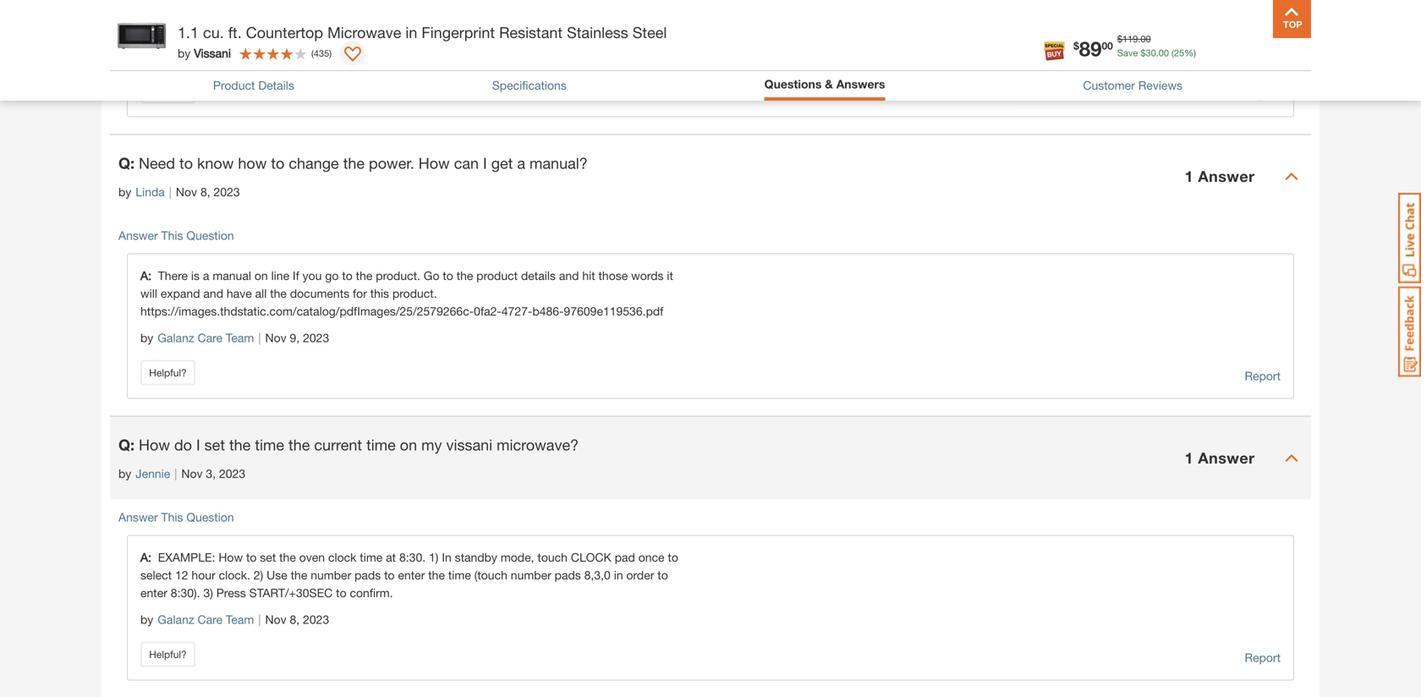 Task type: vqa. For each thing, say whether or not it's contained in the screenshot.
the more for 2-year
no



Task type: locate. For each thing, give the bounding box(es) containing it.
0 vertical spatial answer this question
[[118, 229, 234, 243]]

3 galanz from the top
[[158, 613, 194, 627]]

2023 right 9,
[[303, 331, 329, 345]]

2 vertical spatial galanz care team button
[[158, 611, 254, 629]]

0 horizontal spatial how
[[139, 436, 170, 454]]

3 report from the top
[[1245, 651, 1281, 665]]

there is a manual on line   if you go to the product.  go to the product details and hit those words it will expand and have all the documents for this product. https://images.thdstatic.com/catalog/pdfimages/25/2579266c-0fa2-4727-b486-97609e119536.pdf
[[140, 269, 674, 318]]

2 helpful? button from the top
[[140, 642, 195, 667]]

0 vertical spatial galanz care team button
[[158, 47, 254, 66]]

by down 1.1
[[178, 46, 191, 60]]

feedback link image
[[1399, 286, 1422, 377]]

2 q: from the top
[[118, 436, 135, 454]]

2 caret image from the top
[[1285, 452, 1299, 465]]

know
[[197, 154, 234, 172]]

00 left save
[[1102, 40, 1113, 52]]

2 vertical spatial how
[[219, 551, 243, 565]]

and left hit
[[559, 269, 579, 283]]

0 vertical spatial product.
[[376, 269, 420, 283]]

1 horizontal spatial number
[[511, 568, 552, 582]]

report
[[1245, 87, 1281, 101], [1245, 369, 1281, 383], [1245, 651, 1281, 665]]

for up manual.
[[216, 0, 231, 1]]

the right "do" on the left bottom of page
[[229, 436, 251, 454]]

2 helpful? from the top
[[149, 649, 187, 661]]

number down mode,
[[511, 568, 552, 582]]

incase
[[391, 5, 425, 19]]

q: for q: how do i set the time the current time on my vissani microwave?
[[118, 436, 135, 454]]

2 number from the left
[[511, 568, 552, 582]]

galanz care team button down cu.
[[158, 47, 254, 66]]

0 horizontal spatial set
[[204, 436, 225, 454]]

manual down not
[[349, 5, 387, 19]]

you right 'if'
[[303, 269, 322, 283]]

3 galanz care team button from the top
[[158, 611, 254, 629]]

1 vertical spatial helpful? button
[[140, 642, 195, 667]]

9,
[[290, 331, 300, 345]]

1 answer
[[1185, 167, 1255, 185], [1185, 449, 1255, 467]]

1 vertical spatial report
[[1245, 369, 1281, 383]]

product. up this
[[376, 269, 420, 283]]

1 a: from the top
[[140, 269, 158, 283]]

0 vertical spatial enter
[[398, 568, 425, 582]]

if
[[293, 269, 299, 283]]

by for example: how to set the oven clock time at 8:30. 1) in standby mode, touch clock pad once to select 12 hour clock. 2) use the number pads to enter the time (touch number pads 8,3,0 in order to enter 8:30). 3) press start/+30sec to confirm.
[[140, 613, 153, 627]]

%)
[[1185, 47, 1197, 58]]

live chat image
[[1399, 193, 1422, 283]]

on up all
[[255, 269, 268, 283]]

vissani
[[194, 46, 231, 60]]

helpful? button up "do" on the left bottom of page
[[140, 360, 195, 386]]

current
[[314, 436, 362, 454]]

0 vertical spatial report
[[1245, 87, 1281, 101]]

by down will
[[140, 331, 153, 345]]

this up example:
[[161, 510, 183, 524]]

1 number from the left
[[311, 568, 351, 582]]

team left 9,
[[226, 331, 254, 345]]

0 vertical spatial answer this question link
[[118, 229, 234, 243]]

2023 right the 29,
[[310, 49, 336, 63]]

2 vertical spatial team
[[226, 613, 254, 627]]

by down an
[[140, 49, 153, 63]]

2 vertical spatial you
[[303, 269, 322, 283]]

you down book
[[428, 5, 447, 19]]

0 vertical spatial helpful?
[[149, 367, 187, 379]]

i right "do" on the left bottom of page
[[196, 436, 200, 454]]

1 vertical spatial 8,
[[290, 613, 300, 627]]

and right the expand
[[203, 287, 223, 301]]

1 horizontal spatial (
[[1172, 47, 1174, 58]]

specifications button
[[492, 76, 567, 94], [492, 76, 567, 94]]

number
[[311, 568, 351, 582], [511, 568, 552, 582]]

0 vertical spatial product
[[492, 0, 534, 1]]

(
[[1172, 47, 1174, 58], [311, 48, 314, 59]]

manual inside the 'thank you for your question.   there is not a cook book with the product but there should have been an owners manual.  here is a link to the manual incase you don't have it. https://images.thdstatic.com/catalog/pdfimages/ab/abb6dd55-85f1-4501-8d0a-3ae457a603b2.pdf'
[[349, 5, 387, 19]]

1
[[1185, 167, 1194, 185], [1185, 449, 1194, 467]]

there up the expand
[[158, 269, 188, 283]]

2 this from the top
[[161, 510, 183, 524]]

by for there is a manual on line   if you go to the product.  go to the product details and hit those words it will expand and have all the documents for this product. https://images.thdstatic.com/catalog/pdfimages/25/2579266c-0fa2-4727-b486-97609e119536.pdf
[[140, 331, 153, 345]]

vissani
[[446, 436, 493, 454]]

1 answer this question link from the top
[[118, 229, 234, 243]]

1 vertical spatial 1
[[1185, 449, 1194, 467]]

2 question from the top
[[186, 510, 234, 524]]

119
[[1123, 33, 1138, 44]]

29,
[[290, 49, 306, 63]]

( right the 29,
[[311, 48, 314, 59]]

$ inside '$ 89 00'
[[1074, 40, 1080, 52]]

1 pads from the left
[[355, 568, 381, 582]]

0 horizontal spatial number
[[311, 568, 351, 582]]

question down "by linda | nov 8, 2023"
[[186, 229, 234, 243]]

enter down "8:30."
[[398, 568, 425, 582]]

0 vertical spatial you
[[194, 0, 213, 1]]

set up the use
[[260, 551, 276, 565]]

1 vertical spatial a:
[[140, 551, 158, 565]]

00 right the 30
[[1159, 47, 1169, 58]]

is
[[346, 0, 354, 1], [272, 5, 281, 19], [191, 269, 200, 283]]

0 vertical spatial question
[[186, 229, 234, 243]]

the left current
[[289, 436, 310, 454]]

0 vertical spatial care
[[198, 49, 223, 63]]

3 care from the top
[[198, 613, 223, 627]]

set
[[204, 436, 225, 454], [260, 551, 276, 565]]

answer
[[1199, 167, 1255, 185], [118, 229, 158, 243], [1199, 449, 1255, 467], [118, 510, 158, 524]]

in down pad
[[614, 568, 623, 582]]

fingerprint
[[422, 23, 495, 41]]

1 helpful? button from the top
[[140, 360, 195, 386]]

have
[[627, 0, 652, 1], [481, 5, 507, 19], [227, 287, 252, 301]]

25
[[1174, 47, 1185, 58]]

this down "by linda | nov 8, 2023"
[[161, 229, 183, 243]]

0 vertical spatial have
[[627, 0, 652, 1]]

1 answer this question from the top
[[118, 229, 234, 243]]

1 vertical spatial product.
[[393, 287, 437, 301]]

on left my
[[400, 436, 417, 454]]

12
[[175, 568, 188, 582]]

product up 0fa2-
[[477, 269, 518, 283]]

1 1 from the top
[[1185, 167, 1194, 185]]

1 vertical spatial care
[[198, 331, 223, 345]]

manual inside there is a manual on line   if you go to the product.  go to the product details and hit those words it will expand and have all the documents for this product. https://images.thdstatic.com/catalog/pdfimages/25/2579266c-0fa2-4727-b486-97609e119536.pdf
[[213, 269, 251, 283]]

0 vertical spatial is
[[346, 0, 354, 1]]

all
[[255, 287, 267, 301]]

change
[[289, 154, 339, 172]]

2 team from the top
[[226, 331, 254, 345]]

0 vertical spatial caret image
[[1285, 170, 1299, 183]]

answer this question up example:
[[118, 510, 234, 524]]

care for i
[[198, 613, 223, 627]]

$ right save
[[1141, 47, 1146, 58]]

| for nov 29, 2023
[[258, 49, 261, 63]]

1 horizontal spatial how
[[219, 551, 243, 565]]

caret image for q: how do i set the time the current time on my vissani microwave?
[[1285, 452, 1299, 465]]

and
[[559, 269, 579, 283], [203, 287, 223, 301]]

0 vertical spatial how
[[419, 154, 450, 172]]

| up product details
[[258, 49, 261, 63]]

a up by galanz care team | nov 9, 2023
[[203, 269, 209, 283]]

0 vertical spatial report button
[[1245, 85, 1281, 104]]

2 vertical spatial report button
[[1245, 649, 1281, 667]]

2 galanz care team button from the top
[[158, 329, 254, 348]]

1 vertical spatial manual
[[213, 269, 251, 283]]

a: up 'select'
[[140, 551, 158, 565]]

1 vertical spatial galanz care team button
[[158, 329, 254, 348]]

2 horizontal spatial is
[[346, 0, 354, 1]]

you inside there is a manual on line   if you go to the product.  go to the product details and hit those words it will expand and have all the documents for this product. https://images.thdstatic.com/catalog/pdfimages/25/2579266c-0fa2-4727-b486-97609e119536.pdf
[[303, 269, 322, 283]]

$ up save
[[1118, 33, 1123, 44]]

2 vertical spatial is
[[191, 269, 200, 283]]

0 horizontal spatial 00
[[1102, 40, 1113, 52]]

1 vertical spatial on
[[400, 436, 417, 454]]

1 vertical spatial how
[[139, 436, 170, 454]]

1 horizontal spatial manual
[[349, 5, 387, 19]]

0 vertical spatial helpful? button
[[140, 360, 195, 386]]

a
[[378, 0, 384, 1], [284, 5, 290, 19], [517, 154, 526, 172], [203, 269, 209, 283]]

by for need to know how to change the power. how can i get a manual?
[[118, 185, 131, 199]]

0 vertical spatial 1
[[1185, 167, 1194, 185]]

0 horizontal spatial 8,
[[201, 185, 210, 199]]

by down 'select'
[[140, 613, 153, 627]]

0 vertical spatial in
[[406, 23, 418, 41]]

the
[[472, 0, 489, 1], [329, 5, 345, 19], [343, 154, 365, 172], [356, 269, 373, 283], [457, 269, 473, 283], [270, 287, 287, 301], [229, 436, 251, 454], [289, 436, 310, 454], [279, 551, 296, 565], [291, 568, 307, 582], [428, 568, 445, 582]]

once
[[639, 551, 665, 565]]

2 report button from the top
[[1245, 367, 1281, 386]]

8:30).
[[171, 586, 200, 600]]

galanz for do
[[158, 613, 194, 627]]

is left not
[[346, 0, 354, 1]]

is inside there is a manual on line   if you go to the product.  go to the product details and hit those words it will expand and have all the documents for this product. https://images.thdstatic.com/catalog/pdfimages/25/2579266c-0fa2-4727-b486-97609e119536.pdf
[[191, 269, 200, 283]]

1 vertical spatial 1 answer
[[1185, 449, 1255, 467]]

clock.
[[219, 568, 250, 582]]

galanz down 8:30).
[[158, 613, 194, 627]]

0 horizontal spatial $
[[1074, 40, 1080, 52]]

0 horizontal spatial .
[[1138, 33, 1141, 44]]

a: up will
[[140, 269, 158, 283]]

1 horizontal spatial pads
[[555, 568, 581, 582]]

hit
[[582, 269, 595, 283]]

1 vertical spatial for
[[353, 287, 367, 301]]

0 horizontal spatial there
[[158, 269, 188, 283]]

answer this question down "by linda | nov 8, 2023"
[[118, 229, 234, 243]]

report button
[[1245, 85, 1281, 104], [1245, 367, 1281, 386], [1245, 649, 1281, 667]]

answer this question for do
[[118, 510, 234, 524]]

product. down go
[[393, 287, 437, 301]]

1 q: from the top
[[118, 154, 135, 172]]

8, down start/+30sec
[[290, 613, 300, 627]]

question down 3,
[[186, 510, 234, 524]]

how for q: how do i set the time the current time on my vissani microwave?
[[139, 436, 170, 454]]

nov left the 29,
[[265, 49, 287, 63]]

2023 down start/+30sec
[[303, 613, 329, 627]]

questions
[[765, 77, 822, 91]]

galanz care team button for know
[[158, 329, 254, 348]]

touch
[[538, 551, 568, 565]]

2 a: from the top
[[140, 551, 158, 565]]

have up 85f1-
[[481, 5, 507, 19]]

in down incase
[[406, 23, 418, 41]]

nov left 3,
[[181, 467, 203, 481]]

time right current
[[366, 436, 396, 454]]

1 1 answer from the top
[[1185, 167, 1255, 185]]

00
[[1141, 33, 1151, 44], [1102, 40, 1113, 52], [1159, 47, 1169, 58]]

galanz care team button down the expand
[[158, 329, 254, 348]]

| right jennie
[[175, 467, 177, 481]]

enter
[[398, 568, 425, 582], [140, 586, 167, 600]]

for left this
[[353, 287, 367, 301]]

how for example: how to set the oven clock time at 8:30. 1) in standby mode, touch clock pad once to select 12 hour clock. 2) use the number pads to enter the time (touch number pads 8,3,0 in order to enter 8:30). 3) press start/+30sec to confirm.
[[219, 551, 243, 565]]

nov for nov 29, 2023
[[265, 49, 287, 63]]

1 horizontal spatial enter
[[398, 568, 425, 582]]

a right not
[[378, 0, 384, 1]]

8, down know
[[201, 185, 210, 199]]

2 report from the top
[[1245, 369, 1281, 383]]

1 ( from the left
[[1172, 47, 1174, 58]]

customer
[[1083, 78, 1135, 92]]

care down "3)"
[[198, 613, 223, 627]]

3 report button from the top
[[1245, 649, 1281, 667]]

manual left line
[[213, 269, 251, 283]]

in inside example: how to set the oven clock time at 8:30. 1) in standby mode, touch clock pad once to select 12 hour clock. 2) use the number pads to enter the time (touch number pads 8,3,0 in order to enter 8:30). 3) press start/+30sec to confirm.
[[614, 568, 623, 582]]

the up the use
[[279, 551, 296, 565]]

i
[[483, 154, 487, 172], [196, 436, 200, 454]]

2023 for nov 8, 2023
[[303, 613, 329, 627]]

1 horizontal spatial there
[[313, 0, 343, 1]]

galanz care team button for i
[[158, 611, 254, 629]]

1 vertical spatial helpful?
[[149, 649, 187, 661]]

0 vertical spatial and
[[559, 269, 579, 283]]

this for need
[[161, 229, 183, 243]]

the up don't
[[472, 0, 489, 1]]

care down the expand
[[198, 331, 223, 345]]

team for how
[[226, 331, 254, 345]]

$ for 89
[[1074, 40, 1080, 52]]

cu.
[[203, 23, 224, 41]]

1 vertical spatial in
[[614, 568, 623, 582]]

those
[[599, 269, 628, 283]]

question.
[[261, 0, 309, 1]]

enter down 'select'
[[140, 586, 167, 600]]

your
[[234, 0, 257, 1]]

1 horizontal spatial set
[[260, 551, 276, 565]]

answer this question link down "by linda | nov 8, 2023"
[[118, 229, 234, 243]]

helpful? down 8:30).
[[149, 649, 187, 661]]

1 question from the top
[[186, 229, 234, 243]]

2 pads from the left
[[555, 568, 581, 582]]

2 galanz from the top
[[158, 331, 194, 345]]

1 vertical spatial answer this question
[[118, 510, 234, 524]]

2 1 from the top
[[1185, 449, 1194, 467]]

1 vertical spatial have
[[481, 5, 507, 19]]

2 horizontal spatial you
[[428, 5, 447, 19]]

in
[[442, 551, 452, 565]]

nov
[[265, 49, 287, 63], [176, 185, 197, 199], [265, 331, 287, 345], [181, 467, 203, 481], [265, 613, 287, 627]]

you
[[194, 0, 213, 1], [428, 5, 447, 19], [303, 269, 322, 283]]

0 horizontal spatial and
[[203, 287, 223, 301]]

1 horizontal spatial .
[[1157, 47, 1159, 58]]

questions & answers
[[765, 77, 886, 91]]

you up manual.
[[194, 0, 213, 1]]

$
[[1118, 33, 1123, 44], [1074, 40, 1080, 52], [1141, 47, 1146, 58]]

galanz care team button down "3)"
[[158, 611, 254, 629]]

8:30.
[[399, 551, 426, 565]]

1 vertical spatial this
[[161, 510, 183, 524]]

1 vertical spatial i
[[196, 436, 200, 454]]

2023 for nov 29, 2023
[[310, 49, 336, 63]]

the up this
[[356, 269, 373, 283]]

the up start/+30sec
[[291, 568, 307, 582]]

2 answer this question link from the top
[[118, 510, 234, 524]]

question for know
[[186, 229, 234, 243]]

2 vertical spatial galanz
[[158, 613, 194, 627]]

how inside example: how to set the oven clock time at 8:30. 1) in standby mode, touch clock pad once to select 12 hour clock. 2) use the number pads to enter the time (touch number pads 8,3,0 in order to enter 8:30). 3) press start/+30sec to confirm.
[[219, 551, 243, 565]]

pads up confirm.
[[355, 568, 381, 582]]

0 horizontal spatial on
[[255, 269, 268, 283]]

1 vertical spatial there
[[158, 269, 188, 283]]

number down 'clock'
[[311, 568, 351, 582]]

| for nov 9, 2023
[[258, 331, 261, 345]]

0 vertical spatial galanz
[[158, 49, 194, 63]]

0 horizontal spatial have
[[227, 287, 252, 301]]

team down press
[[226, 613, 254, 627]]

0 vertical spatial for
[[216, 0, 231, 1]]

0 vertical spatial a:
[[140, 269, 158, 283]]

1 horizontal spatial $
[[1118, 33, 1123, 44]]

question
[[186, 229, 234, 243], [186, 510, 234, 524]]

| down start/+30sec
[[258, 613, 261, 627]]

words
[[631, 269, 664, 283]]

galanz down 1.1
[[158, 49, 194, 63]]

2 care from the top
[[198, 331, 223, 345]]

galanz down the expand
[[158, 331, 194, 345]]

select
[[140, 568, 172, 582]]

0 horizontal spatial you
[[194, 0, 213, 1]]

a: for need to know how to change the power. how can i get a manual?
[[140, 269, 158, 283]]

pads down the 'touch'
[[555, 568, 581, 582]]

answer this question link
[[118, 229, 234, 243], [118, 510, 234, 524]]

1 horizontal spatial you
[[303, 269, 322, 283]]

caret image
[[1285, 170, 1299, 183], [1285, 452, 1299, 465]]

2 vertical spatial report
[[1245, 651, 1281, 665]]

1 vertical spatial report button
[[1245, 367, 1281, 386]]

book
[[417, 0, 444, 1]]

3 team from the top
[[226, 613, 254, 627]]

1 for how do i set the time the current time on my vissani microwave?
[[1185, 449, 1194, 467]]

1 this from the top
[[161, 229, 183, 243]]

1 caret image from the top
[[1285, 170, 1299, 183]]

2 answer this question from the top
[[118, 510, 234, 524]]

confirm.
[[350, 586, 393, 600]]

by linda | nov 8, 2023
[[118, 185, 240, 199]]

there up https://images.thdstatic.com/catalog/pdfimages/ab/abb6dd55-
[[313, 0, 343, 1]]

1 vertical spatial answer this question link
[[118, 510, 234, 524]]

need
[[139, 154, 175, 172]]

1 horizontal spatial and
[[559, 269, 579, 283]]

q: left 'need'
[[118, 154, 135, 172]]

1 team from the top
[[226, 49, 254, 63]]

a inside there is a manual on line   if you go to the product.  go to the product details and hit those words it will expand and have all the documents for this product. https://images.thdstatic.com/catalog/pdfimages/25/2579266c-0fa2-4727-b486-97609e119536.pdf
[[203, 269, 209, 283]]

1 vertical spatial product
[[477, 269, 518, 283]]

helpful?
[[149, 367, 187, 379], [149, 649, 187, 661]]

0 horizontal spatial for
[[216, 0, 231, 1]]

have inside there is a manual on line   if you go to the product.  go to the product details and hit those words it will expand and have all the documents for this product. https://images.thdstatic.com/catalog/pdfimages/25/2579266c-0fa2-4727-b486-97609e119536.pdf
[[227, 287, 252, 301]]

galanz care team button
[[158, 47, 254, 66], [158, 329, 254, 348], [158, 611, 254, 629]]

by for how do i set the time the current time on my vissani microwave?
[[118, 467, 131, 481]]

have left been
[[627, 0, 652, 1]]

$ left save
[[1074, 40, 1080, 52]]

1 horizontal spatial in
[[614, 568, 623, 582]]

0 horizontal spatial enter
[[140, 586, 167, 600]]

is down question.
[[272, 5, 281, 19]]

1 vertical spatial caret image
[[1285, 452, 1299, 465]]

how left "do" on the left bottom of page
[[139, 436, 170, 454]]

nov down start/+30sec
[[265, 613, 287, 627]]

0 vertical spatial set
[[204, 436, 225, 454]]

have left all
[[227, 287, 252, 301]]

1 helpful? from the top
[[149, 367, 187, 379]]

helpful? button down 8:30).
[[140, 642, 195, 667]]

question for i
[[186, 510, 234, 524]]

the down 1)
[[428, 568, 445, 582]]

1 vertical spatial .
[[1157, 47, 1159, 58]]

product details
[[213, 78, 294, 92]]

helpful? up "do" on the left bottom of page
[[149, 367, 187, 379]]

team down ft.
[[226, 49, 254, 63]]

1 horizontal spatial on
[[400, 436, 417, 454]]

0 vertical spatial team
[[226, 49, 254, 63]]

00 up the 30
[[1141, 33, 1151, 44]]

answer this question link up example:
[[118, 510, 234, 524]]

1 vertical spatial set
[[260, 551, 276, 565]]

0 vertical spatial this
[[161, 229, 183, 243]]

2 1 answer from the top
[[1185, 449, 1255, 467]]

pads
[[355, 568, 381, 582], [555, 568, 581, 582]]

i left get
[[483, 154, 487, 172]]



Task type: describe. For each thing, give the bounding box(es) containing it.
time left at
[[360, 551, 383, 565]]

oven
[[299, 551, 325, 565]]

report for q: how do i set the time the current time on my vissani microwave?
[[1245, 651, 1281, 665]]

2 horizontal spatial $
[[1141, 47, 1146, 58]]

$ 119 . 00 save $ 30 . 00 ( 25 %)
[[1118, 33, 1197, 58]]

helpful? for need
[[149, 367, 187, 379]]

2023 down know
[[214, 185, 240, 199]]

thank you for your question.   there is not a cook book with the product but there should have been an owners manual.  here is a link to the manual incase you don't have it. https://images.thdstatic.com/catalog/pdfimages/ab/abb6dd55-85f1-4501-8d0a-3ae457a603b2.pdf
[[140, 0, 681, 37]]

3ae457a603b2.pdf
[[566, 23, 666, 37]]

specifications
[[492, 78, 567, 92]]

q: need to know how to change the power. how can i get a manual?
[[118, 154, 588, 172]]

product image image
[[114, 8, 169, 63]]

q: for q: need to know how to change the power. how can i get a manual?
[[118, 154, 135, 172]]

jennie
[[136, 467, 170, 481]]

an
[[140, 5, 153, 19]]

time down the in
[[448, 568, 471, 582]]

there
[[558, 0, 584, 1]]

this for how
[[161, 510, 183, 524]]

nov for nov 9, 2023
[[265, 331, 287, 345]]

b486-
[[533, 304, 564, 318]]

helpful? button for how
[[140, 642, 195, 667]]

2023 right 3,
[[219, 467, 246, 481]]

example:
[[158, 551, 215, 565]]

the right all
[[270, 287, 287, 301]]

(touch
[[474, 568, 508, 582]]

this
[[370, 287, 389, 301]]

1 report from the top
[[1245, 87, 1281, 101]]

2)
[[254, 568, 263, 582]]

to inside the 'thank you for your question.   there is not a cook book with the product but there should have been an owners manual.  here is a link to the manual incase you don't have it. https://images.thdstatic.com/catalog/pdfimages/ab/abb6dd55-85f1-4501-8d0a-3ae457a603b2.pdf'
[[315, 5, 325, 19]]

0 vertical spatial .
[[1138, 33, 1141, 44]]

0 horizontal spatial in
[[406, 23, 418, 41]]

get
[[491, 154, 513, 172]]

ft.
[[228, 23, 242, 41]]

1.1
[[178, 23, 199, 41]]

a down question.
[[284, 5, 290, 19]]

example: how to set the oven clock time at 8:30. 1) in standby mode, touch clock pad once to select 12 hour clock. 2) use the number pads to enter the time (touch number pads 8,3,0 in order to enter 8:30). 3) press start/+30sec to confirm.
[[140, 551, 679, 600]]

details
[[521, 269, 556, 283]]

power.
[[369, 154, 414, 172]]

line
[[271, 269, 289, 283]]

my
[[422, 436, 442, 454]]

on inside there is a manual on line   if you go to the product.  go to the product details and hit those words it will expand and have all the documents for this product. https://images.thdstatic.com/catalog/pdfimages/25/2579266c-0fa2-4727-b486-97609e119536.pdf
[[255, 269, 268, 283]]

1 vertical spatial and
[[203, 287, 223, 301]]

2 horizontal spatial how
[[419, 154, 450, 172]]

top button
[[1274, 0, 1312, 38]]

set inside example: how to set the oven clock time at 8:30. 1) in standby mode, touch clock pad once to select 12 hour clock. 2) use the number pads to enter the time (touch number pads 8,3,0 in order to enter 8:30). 3) press start/+30sec to confirm.
[[260, 551, 276, 565]]

at
[[386, 551, 396, 565]]

display image
[[344, 47, 361, 63]]

press
[[216, 586, 246, 600]]

mode,
[[501, 551, 534, 565]]

8,3,0
[[584, 568, 611, 582]]

linda button
[[136, 183, 165, 201]]

use
[[267, 568, 287, 582]]

8d0a-
[[535, 23, 566, 37]]

report button for q: need to know how to change the power. how can i get a manual?
[[1245, 367, 1281, 386]]

answer this question link for do
[[118, 510, 234, 524]]

30
[[1146, 47, 1157, 58]]

the right go
[[457, 269, 473, 283]]

00 inside '$ 89 00'
[[1102, 40, 1113, 52]]

answer this question link for to
[[118, 229, 234, 243]]

expand
[[161, 287, 200, 301]]

1 galanz from the top
[[158, 49, 194, 63]]

hour
[[192, 568, 216, 582]]

but
[[537, 0, 554, 1]]

manual?
[[530, 154, 588, 172]]

0fa2-
[[474, 304, 502, 318]]

save
[[1118, 47, 1138, 58]]

answer this question for to
[[118, 229, 234, 243]]

2 horizontal spatial have
[[627, 0, 652, 1]]

nov for nov 8, 2023
[[265, 613, 287, 627]]

a right get
[[517, 154, 526, 172]]

go
[[325, 269, 339, 283]]

4501-
[[504, 23, 535, 37]]

&
[[825, 77, 833, 91]]

1 for need to know how to change the power. how can i get a manual?
[[1185, 167, 1194, 185]]

1 vertical spatial you
[[428, 5, 447, 19]]

link
[[294, 5, 312, 19]]

| for nov 8, 2023
[[258, 613, 261, 627]]

documents
[[290, 287, 350, 301]]

thank
[[158, 0, 191, 1]]

countertop
[[246, 23, 323, 41]]

order
[[627, 568, 654, 582]]

the up https://images.thdstatic.com/catalog/pdfimages/ab/abb6dd55-
[[329, 5, 345, 19]]

can
[[454, 154, 479, 172]]

1 horizontal spatial have
[[481, 5, 507, 19]]

there inside there is a manual on line   if you go to the product.  go to the product details and hit those words it will expand and have all the documents for this product. https://images.thdstatic.com/catalog/pdfimages/25/2579266c-0fa2-4727-b486-97609e119536.pdf
[[158, 269, 188, 283]]

clock
[[328, 551, 357, 565]]

nov right linda
[[176, 185, 197, 199]]

report button for q: how do i set the time the current time on my vissani microwave?
[[1245, 649, 1281, 667]]

a: for how do i set the time the current time on my vissani microwave?
[[140, 551, 158, 565]]

4727-
[[502, 304, 533, 318]]

caret image for q: need to know how to change the power. how can i get a manual?
[[1285, 170, 1299, 183]]

product inside the 'thank you for your question.   there is not a cook book with the product but there should have been an owners manual.  here is a link to the manual incase you don't have it. https://images.thdstatic.com/catalog/pdfimages/ab/abb6dd55-85f1-4501-8d0a-3ae457a603b2.pdf'
[[492, 0, 534, 1]]

1 care from the top
[[198, 49, 223, 63]]

customer reviews
[[1083, 78, 1183, 92]]

it
[[667, 269, 674, 283]]

435
[[314, 48, 329, 59]]

0 vertical spatial i
[[483, 154, 487, 172]]

1 answer for q: how do i set the time the current time on my vissani microwave?
[[1185, 449, 1255, 467]]

team for set
[[226, 613, 254, 627]]

with
[[447, 0, 469, 1]]

$ 89 00
[[1074, 36, 1113, 61]]

for inside there is a manual on line   if you go to the product.  go to the product details and hit those words it will expand and have all the documents for this product. https://images.thdstatic.com/catalog/pdfimages/25/2579266c-0fa2-4727-b486-97609e119536.pdf
[[353, 287, 367, 301]]

it.
[[510, 5, 520, 19]]

by galanz care team | nov 8, 2023
[[140, 613, 329, 627]]

helpful? button for need
[[140, 360, 195, 386]]

don't
[[451, 5, 478, 19]]

1 horizontal spatial 00
[[1141, 33, 1151, 44]]

steel
[[633, 23, 667, 41]]

the left power.
[[343, 154, 365, 172]]

89
[[1080, 36, 1102, 61]]

2 horizontal spatial 00
[[1159, 47, 1169, 58]]

2023 for nov 9, 2023
[[303, 331, 329, 345]]

for inside the 'thank you for your question.   there is not a cook book with the product but there should have been an owners manual.  here is a link to the manual incase you don't have it. https://images.thdstatic.com/catalog/pdfimages/ab/abb6dd55-85f1-4501-8d0a-3ae457a603b2.pdf'
[[216, 0, 231, 1]]

1 report button from the top
[[1245, 85, 1281, 104]]

| right linda
[[169, 185, 172, 199]]

1 galanz care team button from the top
[[158, 47, 254, 66]]

do
[[174, 436, 192, 454]]

2 ( from the left
[[311, 48, 314, 59]]

pad
[[615, 551, 635, 565]]

1 answer for q: need to know how to change the power. how can i get a manual?
[[1185, 167, 1255, 185]]

not
[[358, 0, 375, 1]]

product inside there is a manual on line   if you go to the product.  go to the product details and hit those words it will expand and have all the documents for this product. https://images.thdstatic.com/catalog/pdfimages/25/2579266c-0fa2-4727-b486-97609e119536.pdf
[[477, 269, 518, 283]]

stainless
[[567, 23, 629, 41]]

1 vertical spatial is
[[272, 5, 281, 19]]

time left current
[[255, 436, 284, 454]]

by galanz care team | nov 29, 2023
[[140, 49, 336, 63]]

how
[[238, 154, 267, 172]]

should
[[588, 0, 623, 1]]

product
[[213, 78, 255, 92]]

85f1-
[[476, 23, 504, 37]]

galanz for to
[[158, 331, 194, 345]]

will
[[140, 287, 157, 301]]

( inside $ 119 . 00 save $ 30 . 00 ( 25 %)
[[1172, 47, 1174, 58]]

$ for 119
[[1118, 33, 1123, 44]]

go
[[424, 269, 440, 283]]

( 435 )
[[311, 48, 332, 59]]

by vissani
[[178, 46, 231, 60]]

helpful? for how
[[149, 649, 187, 661]]

1.1 cu. ft. countertop microwave in fingerprint resistant stainless steel
[[178, 23, 667, 41]]

https://images.thdstatic.com/catalog/pdfimages/25/2579266c-
[[140, 304, 474, 318]]

care for know
[[198, 331, 223, 345]]

report for q: need to know how to change the power. how can i get a manual?
[[1245, 369, 1281, 383]]

linda
[[136, 185, 165, 199]]

resistant
[[499, 23, 563, 41]]

1 horizontal spatial 8,
[[290, 613, 300, 627]]

owners
[[157, 5, 195, 19]]

97609e119536.pdf
[[564, 304, 664, 318]]

reviews
[[1139, 78, 1183, 92]]

1)
[[429, 551, 439, 565]]

by galanz care team | nov 9, 2023
[[140, 331, 329, 345]]

0 vertical spatial 8,
[[201, 185, 210, 199]]

there inside the 'thank you for your question.   there is not a cook book with the product but there should have been an owners manual.  here is a link to the manual incase you don't have it. https://images.thdstatic.com/catalog/pdfimages/ab/abb6dd55-85f1-4501-8d0a-3ae457a603b2.pdf'
[[313, 0, 343, 1]]



